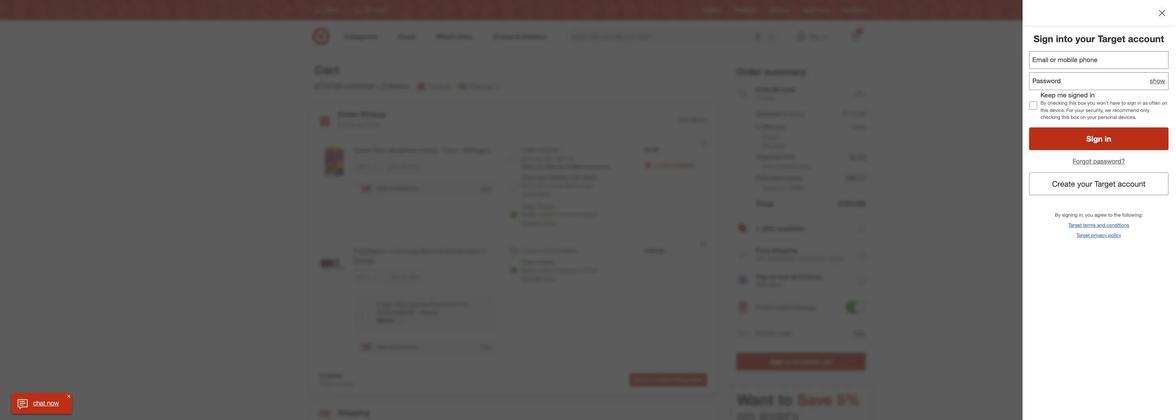 Task type: describe. For each thing, give the bounding box(es) containing it.
later for breakfast
[[410, 163, 419, 170]]

1 vertical spatial by
[[1056, 212, 1061, 218]]

0 horizontal spatial available
[[555, 248, 577, 255]]

1 horizontal spatial 1
[[756, 225, 760, 233]]

target for circle
[[803, 7, 816, 13]]

target for terms
[[1069, 222, 1083, 228]]

3 items
[[382, 81, 408, 91]]

as inside the keep me signed in by checking this box you won't have to sign in as often on this device. for your security, we recommend only checking this box on your personal devices.
[[1144, 100, 1149, 106]]

as down delivery
[[558, 182, 564, 189]]

subtotal (3 items)
[[756, 110, 804, 118]]

1 inside cart item ready to fulfill group
[[654, 162, 658, 168]]

$784.98 for $784.98
[[839, 199, 866, 209]]

3 inside $784.98 total 3 items
[[756, 94, 759, 101]]

shipping up regional fees
[[763, 142, 785, 149]]

none text field inside sign into your target account dialog
[[1030, 51, 1169, 69]]

sign in to check out button
[[737, 354, 866, 372]]

(exclusions
[[800, 256, 828, 263]]

stores
[[854, 7, 868, 13]]

same day delivery with shipt get it as soon as 6pm today learn more
[[521, 174, 597, 197]]

items)
[[789, 111, 804, 118]]

order inside 2 items order pickup
[[320, 382, 335, 388]]

based
[[763, 185, 779, 192]]

1 vertical spatial this
[[1041, 107, 1049, 113]]

bag
[[790, 163, 800, 170]]

order inside order pickup 2 items at pinole
[[338, 110, 359, 119]]

fee
[[802, 163, 811, 170]]

check
[[634, 377, 649, 383]]

want to save 5% *
[[737, 391, 863, 410]]

18
[[568, 155, 574, 162]]

cart item ready to fulfill group containing raisin bran breakfast cereal - 24oz - kellogg's
[[310, 136, 717, 237]]

2 horizontal spatial -
[[459, 146, 462, 155]]

none checkbox inside sign into your target account dialog
[[1030, 102, 1038, 110]]

keep me signed in by checking this box you won't have to sign in as often on this device. for your security, we recommend only checking this box on your personal devices.
[[1041, 91, 1168, 120]]

with
[[571, 174, 582, 181]]

Store pickup radio
[[510, 267, 518, 275]]

0 vertical spatial this
[[1069, 100, 1077, 106]]

items inside order pickup 2 items at pinole
[[343, 122, 356, 129]]

bundle
[[354, 257, 375, 265]]

get inside same day delivery with shipt get it as soon as 6pm today learn more
[[521, 182, 531, 189]]

chat now dialog
[[12, 394, 72, 415]]

with inside free shipping with $35 orders* (exclusions apply)
[[756, 256, 768, 263]]

1 vertical spatial a
[[774, 304, 778, 312]]

2-day shipping get it by sat, nov 18 when you order by 12:00pm tomorrow
[[521, 146, 609, 170]]

we
[[1106, 107, 1112, 113]]

1 horizontal spatial available
[[672, 162, 694, 168]]

sign for sign in to check out
[[771, 359, 784, 367]]

2 inside 2 items order pickup
[[320, 372, 324, 380]]

pinole inside list
[[428, 83, 443, 90]]

account inside button
[[1118, 179, 1146, 189]]

password?
[[1094, 157, 1126, 165]]

2 inside 2 year video games protection plan ($450-$499.99) - allstate
[[377, 301, 380, 308]]

chat
[[33, 400, 45, 408]]

your inside button
[[1078, 179, 1093, 189]]

change for change store button related to store pickup radio
[[521, 275, 541, 282]]

target circle
[[803, 7, 830, 13]]

video
[[394, 301, 409, 308]]

sign for sign in
[[1087, 134, 1103, 144]]

3 link
[[847, 28, 865, 46]]

0 vertical spatial a
[[389, 185, 392, 192]]

day
[[538, 174, 547, 181]]

code
[[777, 330, 792, 338]]

0 vertical spatial out
[[822, 359, 832, 367]]

raisin bran breakfast cereal - 24oz - kellogg's link
[[354, 146, 497, 155]]

subtotal
[[344, 81, 374, 91]]

save for later for breakfast
[[390, 163, 419, 170]]

1 vertical spatial checking
[[1041, 114, 1061, 120]]

5
[[389, 248, 392, 256]]

change store button for store pickup option in the left bottom of the page
[[521, 219, 556, 227]]

later for console
[[410, 274, 419, 280]]

signed
[[1069, 91, 1089, 99]]

save for console
[[390, 274, 401, 280]]

breakfast
[[389, 146, 417, 155]]

estimated for estimated taxes
[[756, 174, 786, 182]]

Store pickup radio
[[510, 211, 518, 219]]

store for change store button associated with store pickup option in the left bottom of the page
[[543, 220, 556, 227]]

to left the
[[1109, 212, 1113, 218]]

(1)
[[493, 83, 500, 90]]

0 vertical spatial checking
[[1048, 100, 1068, 106]]

target privacy policy
[[1077, 233, 1122, 239]]

$5.29
[[645, 146, 659, 153]]

What can we help you find? suggestions appear below search field
[[567, 28, 770, 46]]

get inside 2-day shipping get it by sat, nov 18 when you order by 12:00pm tomorrow
[[521, 155, 531, 162]]

hours for change store button associated with store pickup option in the left bottom of the page
[[560, 212, 575, 218]]

orders*
[[780, 256, 798, 263]]

$715.28 for $715.28
[[843, 110, 866, 118]]

1 offer available inside button
[[756, 225, 805, 233]]

2 inside order pickup 2 items at pinole
[[338, 122, 341, 129]]

console
[[394, 248, 418, 256]]

playstation 5 console marvel's spider-man 2 bundle
[[354, 248, 486, 265]]

shipping for shipping
[[338, 409, 370, 418]]

check out order pickup items
[[634, 377, 703, 383]]

estimated for estimated bag fee
[[763, 163, 788, 170]]

promo
[[756, 330, 776, 338]]

2 inside playstation 5 console marvel's spider-man 2 bundle
[[482, 248, 486, 256]]

personal
[[1099, 114, 1118, 120]]

promo code
[[756, 330, 792, 338]]

as right low
[[791, 274, 798, 282]]

shipping for shipping not available
[[521, 248, 544, 255]]

in right sign
[[1138, 100, 1142, 106]]

regional fees
[[756, 153, 796, 161]]

offer inside cart item ready to fulfill group
[[659, 162, 671, 168]]

2 vertical spatial a
[[389, 344, 392, 351]]

kellogg's
[[464, 146, 490, 155]]

registry link
[[703, 7, 721, 14]]

shipping inside 2-day shipping get it by sat, nov 18 when you order by 12:00pm tomorrow
[[538, 146, 559, 153]]

save for later button for console
[[387, 271, 423, 284]]

$784.98 total 3 items
[[756, 86, 795, 101]]

find
[[843, 7, 852, 13]]

agree
[[1095, 212, 1108, 218]]

pay as low as $73/mo. with affirm
[[756, 274, 824, 289]]

items inside button
[[691, 377, 703, 383]]

it inside 2-day shipping get it by sat, nov 18 when you order by 12:00pm tomorrow
[[532, 155, 535, 162]]

($450-
[[377, 309, 393, 316]]

sat,
[[545, 155, 554, 162]]

sign in
[[1087, 134, 1112, 144]]

more
[[537, 190, 550, 197]]

target circle link
[[803, 7, 830, 14]]

devices.
[[1119, 114, 1137, 120]]

shipping inside free shipping with $35 orders* (exclusions apply)
[[772, 247, 798, 255]]

pickup shipping
[[763, 134, 785, 149]]

1 horizontal spatial offer
[[762, 225, 776, 233]]

5%
[[837, 391, 861, 410]]

within for change store button related to store pickup radio
[[539, 267, 554, 274]]

forgot password?
[[1073, 157, 1126, 165]]

today
[[579, 182, 593, 189]]

circle
[[817, 7, 830, 13]]

target privacy policy link
[[1077, 232, 1122, 239]]

1 substitute from the top
[[393, 185, 418, 192]]

1 vertical spatial out
[[650, 377, 657, 383]]

total
[[756, 199, 774, 209]]

forgot
[[1073, 157, 1092, 165]]

0 vertical spatial add button
[[481, 185, 492, 193]]

1 vertical spatial available
[[778, 225, 805, 233]]

show
[[1151, 77, 1166, 85]]

2 year video games protection plan ($450-$499.99) - allstate
[[377, 301, 469, 316]]

in down personal
[[1106, 134, 1112, 144]]

find stores link
[[843, 7, 868, 14]]

items inside $784.98 total 3 items
[[761, 94, 775, 101]]

free for free shipping with $35 orders* (exclusions apply)
[[756, 247, 770, 255]]

pay
[[756, 274, 768, 282]]

email a gift message
[[756, 304, 817, 312]]

pickup inside button
[[673, 377, 689, 383]]

target for privacy
[[1077, 233, 1091, 239]]

add a substitute for bottom add button
[[377, 344, 418, 351]]

1 horizontal spatial -
[[439, 146, 442, 155]]

✕ button
[[65, 394, 72, 400]]

0 vertical spatial by
[[537, 155, 543, 162]]

sign into your target account dialog
[[1023, 0, 1176, 421]]

at for store pickup option in the left bottom of the page
[[576, 212, 581, 218]]

the
[[1115, 212, 1122, 218]]

$499.99)
[[393, 309, 415, 316]]

add a substitute for the top add button
[[377, 185, 418, 192]]

plan
[[458, 301, 469, 308]]

summary
[[765, 66, 807, 77]]

raisin bran breakfast cereal - 24oz - kellogg's image
[[317, 146, 349, 179]]

$68.70
[[847, 174, 866, 182]]

create your target account
[[1053, 179, 1146, 189]]

not
[[546, 248, 554, 255]]

as down day on the top left of page
[[537, 182, 543, 189]]

$499.99
[[645, 248, 665, 255]]

sign in button
[[1030, 128, 1169, 150]]

weekly ad link
[[734, 7, 757, 14]]

you inside 2-day shipping get it by sat, nov 18 when you order by 12:00pm tomorrow
[[535, 164, 544, 170]]

same
[[521, 174, 536, 181]]

1 vertical spatial on
[[1081, 114, 1087, 120]]

3 for 3 items
[[382, 81, 386, 91]]

apply)
[[830, 256, 845, 263]]

$715.28 for $715.28 subtotal
[[315, 81, 342, 91]]

shipping (1)
[[469, 83, 500, 90]]



Task type: vqa. For each thing, say whether or not it's contained in the screenshot.
password field
yes



Task type: locate. For each thing, give the bounding box(es) containing it.
to inside button
[[794, 359, 800, 367]]

a down breakfast
[[389, 185, 392, 192]]

learn
[[521, 190, 536, 197]]

0 vertical spatial 3
[[859, 29, 861, 34]]

shipping left (1)
[[469, 83, 492, 90]]

find stores
[[843, 7, 868, 13]]

for
[[402, 163, 408, 170], [402, 274, 408, 280]]

with down pay at bottom right
[[756, 282, 768, 289]]

your right for
[[1076, 107, 1085, 113]]

this up for
[[1069, 100, 1077, 106]]

0 vertical spatial account
[[1129, 33, 1165, 44]]

for
[[1067, 107, 1074, 113]]

1 vertical spatial $715.28
[[843, 110, 866, 118]]

1 vertical spatial it
[[532, 182, 535, 189]]

add button
[[481, 185, 492, 193], [853, 329, 866, 339], [481, 344, 492, 352]]

free up $35
[[756, 247, 770, 255]]

you inside the keep me signed in by checking this box you won't have to sign in as often on this device. for your security, we recommend only checking this box on your personal devices.
[[1088, 100, 1096, 106]]

estimated down regional fees
[[763, 163, 788, 170]]

1 vertical spatial add a substitute
[[377, 344, 418, 351]]

1 vertical spatial by
[[559, 164, 564, 170]]

save down breakfast
[[390, 163, 401, 170]]

store up shipping not available
[[543, 220, 556, 227]]

1 vertical spatial change
[[521, 275, 541, 282]]

1 cart item ready to fulfill group from the top
[[310, 136, 717, 237]]

1 horizontal spatial 3
[[756, 94, 759, 101]]

change store button for store pickup radio
[[521, 275, 556, 283]]

spider-
[[446, 248, 468, 256]]

at up raisin
[[358, 122, 363, 129]]

1 vertical spatial 3
[[382, 81, 386, 91]]

playstation 5 console marvel&#39;s spider-man 2 bundle image
[[317, 247, 349, 280]]

search button
[[764, 28, 784, 47]]

1 within from the top
[[539, 212, 554, 218]]

0 vertical spatial sign
[[1034, 33, 1054, 44]]

1 vertical spatial you
[[535, 164, 544, 170]]

for down console
[[402, 274, 408, 280]]

1 horizontal spatial 1 offer available
[[756, 225, 805, 233]]

sign into your target account
[[1034, 33, 1165, 44]]

shipping left not
[[521, 248, 544, 255]]

checking up device.
[[1048, 100, 1068, 106]]

when
[[521, 164, 534, 170]]

save
[[390, 163, 401, 170], [390, 274, 401, 280], [798, 391, 833, 410]]

order pickup ready within 2 hours at pinole change store for store pickup radio
[[521, 259, 598, 282]]

save left "5%"
[[798, 391, 833, 410]]

0 vertical spatial ready
[[521, 212, 538, 218]]

1 vertical spatial ready
[[521, 267, 538, 274]]

$715.28
[[315, 81, 342, 91], [843, 110, 866, 118]]

0 vertical spatial save for later
[[390, 163, 419, 170]]

change down shipping not available
[[521, 275, 541, 282]]

get up learn
[[521, 182, 531, 189]]

get up the when
[[521, 155, 531, 162]]

order inside button
[[659, 377, 672, 383]]

ready right store pickup radio
[[521, 267, 538, 274]]

0 vertical spatial it
[[532, 155, 535, 162]]

for for console
[[402, 274, 408, 280]]

learn more button
[[521, 190, 550, 198]]

shipt
[[583, 174, 597, 181]]

at for store pickup radio
[[576, 267, 581, 274]]

change store button right store pickup option in the left bottom of the page
[[521, 219, 556, 227]]

save for later down breakfast
[[390, 163, 419, 170]]

save for later button for breakfast
[[387, 160, 423, 173]]

0 vertical spatial you
[[1088, 100, 1096, 106]]

1 vertical spatial get
[[521, 182, 531, 189]]

order pickup ready within 2 hours at pinole change store
[[521, 203, 598, 227], [521, 259, 598, 282]]

1 change from the top
[[521, 220, 541, 227]]

keep
[[1041, 91, 1056, 99]]

shipping up orders*
[[772, 247, 798, 255]]

None radio
[[510, 247, 518, 255]]

1 vertical spatial store
[[543, 275, 556, 282]]

2 vertical spatial on
[[781, 185, 787, 192]]

0 vertical spatial box
[[1079, 100, 1087, 106]]

checking down device.
[[1041, 114, 1061, 120]]

playstation
[[354, 248, 387, 256]]

order pickup ready within 2 hours at pinole change store down more at the top
[[521, 203, 598, 227]]

0 horizontal spatial by
[[537, 155, 543, 162]]

store
[[543, 220, 556, 227], [543, 275, 556, 282]]

low
[[778, 274, 789, 282]]

ready for store pickup option in the left bottom of the page
[[521, 212, 538, 218]]

store down shipping not available
[[543, 275, 556, 282]]

1 horizontal spatial $784.98
[[839, 199, 866, 209]]

2 ready from the top
[[521, 267, 538, 274]]

None radio
[[510, 154, 518, 162], [510, 183, 518, 191], [510, 154, 518, 162], [510, 183, 518, 191]]

affirm image
[[737, 275, 750, 288], [738, 276, 749, 284]]

$715.28 subtotal
[[315, 81, 374, 91]]

1 vertical spatial add button
[[853, 329, 866, 339]]

sign
[[1128, 100, 1137, 106]]

1 offer available inside cart item ready to fulfill group
[[654, 162, 694, 168]]

your right create
[[1078, 179, 1093, 189]]

out
[[822, 359, 832, 367], [650, 377, 657, 383]]

save for later button down console
[[387, 271, 423, 284]]

weekly ad
[[734, 7, 757, 13]]

1 vertical spatial 1 offer available button
[[737, 216, 866, 242]]

it down day
[[532, 155, 535, 162]]

sign down promo code
[[771, 359, 784, 367]]

ready for store pickup radio
[[521, 267, 538, 274]]

with left $35
[[756, 256, 768, 263]]

this left device.
[[1041, 107, 1049, 113]]

None checkbox
[[1030, 102, 1038, 110]]

- right '24oz'
[[459, 146, 462, 155]]

1 order pickup ready within 2 hours at pinole change store from the top
[[521, 203, 598, 227]]

0 vertical spatial on
[[1163, 100, 1168, 106]]

1 vertical spatial substitute
[[393, 344, 418, 351]]

at inside order pickup 2 items at pinole
[[358, 122, 363, 129]]

2 cart item ready to fulfill group from the top
[[310, 238, 717, 367]]

day
[[527, 146, 536, 153]]

order
[[545, 164, 557, 170]]

$73/mo.
[[800, 274, 824, 282]]

- inside 2 year video games protection plan ($450-$499.99) - allstate
[[416, 309, 418, 316]]

1 horizontal spatial sign
[[1034, 33, 1054, 44]]

by
[[1041, 100, 1047, 106], [1056, 212, 1061, 218]]

sign left into
[[1034, 33, 1054, 44]]

later down playstation 5 console marvel's spider-man 2 bundle
[[410, 274, 419, 280]]

you up day on the top left of page
[[535, 164, 544, 170]]

shipping for shipping (1)
[[469, 83, 492, 90]]

0 vertical spatial within
[[539, 212, 554, 218]]

by signing in, you agree to the following:
[[1056, 212, 1144, 218]]

2 change from the top
[[521, 275, 541, 282]]

raisin bran breakfast cereal - 24oz - kellogg's
[[354, 146, 490, 155]]

1 add a substitute from the top
[[377, 185, 418, 192]]

box down signed
[[1079, 100, 1087, 106]]

1 ready from the top
[[521, 212, 538, 218]]

chat now
[[33, 400, 59, 408]]

2 save for later from the top
[[390, 274, 419, 280]]

12:00pm
[[566, 164, 585, 170]]

0 horizontal spatial out
[[650, 377, 657, 383]]

for for breakfast
[[402, 163, 408, 170]]

add a substitute down the $69.00
[[377, 344, 418, 351]]

a down the $69.00
[[389, 344, 392, 351]]

3
[[859, 29, 861, 34], [382, 81, 386, 91], [756, 94, 759, 101]]

total
[[781, 86, 795, 94]]

it inside same day delivery with shipt get it as soon as 6pm today learn more
[[532, 182, 535, 189]]

allstate
[[420, 309, 439, 316]]

1 vertical spatial for
[[402, 274, 408, 280]]

0 horizontal spatial 1 offer available
[[654, 162, 694, 168]]

free inside free shipping with $35 orders* (exclusions apply)
[[756, 247, 770, 255]]

1 vertical spatial order pickup ready within 2 hours at pinole change store
[[521, 259, 598, 282]]

change store button right store pickup radio
[[521, 275, 556, 283]]

list
[[416, 82, 500, 92]]

1 down total
[[756, 225, 760, 233]]

1 vertical spatial save for later
[[390, 274, 419, 280]]

by down the nov in the top left of the page
[[559, 164, 564, 170]]

2 vertical spatial 3
[[756, 94, 759, 101]]

free up $1.00
[[853, 123, 866, 131]]

0 vertical spatial change
[[521, 220, 541, 227]]

within
[[539, 212, 554, 218], [539, 267, 554, 274]]

for down breakfast
[[402, 163, 408, 170]]

redcard link
[[770, 7, 790, 14]]

your right into
[[1076, 33, 1096, 44]]

1 offer available
[[654, 162, 694, 168], [756, 225, 805, 233]]

- down the 'games' on the bottom of page
[[416, 309, 418, 316]]

ready right store pickup option in the left bottom of the page
[[521, 212, 538, 218]]

1 offer available button down $5.29
[[654, 161, 694, 169]]

pickup
[[361, 110, 386, 119], [763, 134, 780, 141], [538, 203, 555, 210], [538, 259, 555, 266], [673, 377, 689, 383], [336, 382, 353, 388]]

1 save for later button from the top
[[387, 160, 423, 173]]

as up only
[[1144, 100, 1149, 106]]

1 get from the top
[[521, 155, 531, 162]]

0 horizontal spatial by
[[1041, 100, 1047, 106]]

hours down 6pm
[[560, 212, 575, 218]]

shipping inside list
[[469, 83, 492, 90]]

3 for 3
[[859, 29, 861, 34]]

search
[[764, 33, 784, 41]]

this down for
[[1062, 114, 1070, 120]]

sign for sign into your target account
[[1034, 33, 1054, 44]]

soon
[[544, 182, 557, 189]]

0 vertical spatial order pickup ready within 2 hours at pinole change store
[[521, 203, 598, 227]]

0 vertical spatial free
[[853, 123, 866, 131]]

1 vertical spatial free
[[756, 247, 770, 255]]

save for later down console
[[390, 274, 419, 280]]

order pickup 2 items at pinole
[[338, 110, 386, 129]]

2 vertical spatial you
[[1086, 212, 1094, 218]]

$784.98 down order summary on the right top of page
[[756, 86, 779, 94]]

target terms and conditions link
[[1069, 222, 1130, 229]]

in right signed
[[1090, 91, 1095, 99]]

0 vertical spatial hours
[[560, 212, 575, 218]]

1 for from the top
[[402, 163, 408, 170]]

in,
[[1080, 212, 1085, 218]]

2 vertical spatial add button
[[481, 344, 492, 352]]

into
[[1057, 33, 1074, 44]]

a left gift
[[774, 304, 778, 312]]

2 vertical spatial available
[[555, 248, 577, 255]]

free for free
[[853, 123, 866, 131]]

2 within from the top
[[539, 267, 554, 274]]

change for change store button associated with store pickup option in the left bottom of the page
[[521, 220, 541, 227]]

1 vertical spatial with
[[756, 282, 768, 289]]

1 vertical spatial hours
[[560, 267, 575, 274]]

2 with from the top
[[756, 282, 768, 289]]

registry
[[703, 7, 721, 13]]

shipping
[[538, 146, 559, 153], [772, 247, 798, 255]]

hours
[[560, 212, 575, 218], [560, 267, 575, 274]]

2 it from the top
[[532, 182, 535, 189]]

1 vertical spatial sign
[[1087, 134, 1103, 144]]

marvel's
[[420, 248, 444, 256]]

sign up forgot password? 'link'
[[1087, 134, 1103, 144]]

your
[[1076, 33, 1096, 44], [1076, 107, 1085, 113], [1088, 114, 1097, 120], [1078, 179, 1093, 189]]

0 vertical spatial later
[[410, 163, 419, 170]]

later down raisin bran breakfast cereal - 24oz - kellogg's
[[410, 163, 419, 170]]

3 right subtotal
[[382, 81, 386, 91]]

1 vertical spatial box
[[1071, 114, 1080, 120]]

1 offer available down $5.29
[[654, 162, 694, 168]]

weekly
[[734, 7, 750, 13]]

order pickup ready within 2 hours at pinole change store for store pickup option in the left bottom of the page
[[521, 203, 598, 227]]

none password field inside sign into your target account dialog
[[1030, 72, 1169, 90]]

save for later for console
[[390, 274, 419, 280]]

2 store from the top
[[543, 275, 556, 282]]

with
[[756, 256, 768, 263], [756, 282, 768, 289]]

0 horizontal spatial sign
[[771, 359, 784, 367]]

target inside button
[[1095, 179, 1116, 189]]

box down for
[[1071, 114, 1080, 120]]

1 offer available button
[[654, 161, 694, 169], [737, 216, 866, 242]]

add a substitute down breakfast
[[377, 185, 418, 192]]

1 change store button from the top
[[521, 219, 556, 227]]

regional
[[756, 153, 782, 161]]

1 hours from the top
[[560, 212, 575, 218]]

on down "security," on the right top of the page
[[1081, 114, 1087, 120]]

1 vertical spatial save for later button
[[387, 271, 423, 284]]

1 vertical spatial estimated
[[756, 174, 786, 182]]

hours down shipping not available
[[560, 267, 575, 274]]

in left check
[[786, 359, 792, 367]]

change down learn
[[521, 220, 541, 227]]

2 horizontal spatial available
[[778, 225, 805, 233]]

you right in,
[[1086, 212, 1094, 218]]

1 offer available button up free shipping with $35 orders* (exclusions apply)
[[737, 216, 866, 242]]

save for later button down breakfast
[[387, 160, 423, 173]]

pickup inside pickup shipping
[[763, 134, 780, 141]]

0 vertical spatial 1
[[654, 162, 658, 168]]

playstation 5 console marvel's spider-man 2 bundle link
[[354, 247, 497, 266]]

target terms and conditions
[[1069, 222, 1130, 228]]

items inside 2 items order pickup
[[325, 372, 342, 380]]

subtotal
[[756, 110, 781, 118]]

1 store from the top
[[543, 220, 556, 227]]

0 vertical spatial offer
[[659, 162, 671, 168]]

1 vertical spatial within
[[539, 267, 554, 274]]

following:
[[1123, 212, 1144, 218]]

signing
[[1063, 212, 1078, 218]]

pickup inside 2 items order pickup
[[336, 382, 353, 388]]

1 it from the top
[[532, 155, 535, 162]]

hours for change store button related to store pickup radio
[[560, 267, 575, 274]]

2 hours from the top
[[560, 267, 575, 274]]

3 up subtotal
[[756, 94, 759, 101]]

0 vertical spatial for
[[402, 163, 408, 170]]

cart item ready to fulfill group containing playstation 5 console marvel's spider-man 2 bundle
[[310, 238, 717, 367]]

0 vertical spatial change store button
[[521, 219, 556, 227]]

1 later from the top
[[410, 163, 419, 170]]

won't
[[1097, 100, 1109, 106]]

target
[[803, 7, 816, 13], [1098, 33, 1126, 44], [1095, 179, 1116, 189], [1069, 222, 1083, 228], [1077, 233, 1091, 239]]

2 vertical spatial at
[[576, 267, 581, 274]]

2 substitute from the top
[[393, 344, 418, 351]]

by inside the keep me signed in by checking this box you won't have to sign in as often on this device. for your security, we recommend only checking this box on your personal devices.
[[1041, 100, 1047, 106]]

substitute down the $69.00
[[393, 344, 418, 351]]

pinole (2)
[[428, 83, 451, 90]]

save down 5
[[390, 274, 401, 280]]

- left '24oz'
[[439, 146, 442, 155]]

save for later
[[390, 163, 419, 170], [390, 274, 419, 280]]

2 vertical spatial save
[[798, 391, 833, 410]]

device.
[[1050, 107, 1066, 113]]

6pm
[[566, 182, 577, 189]]

1 vertical spatial account
[[1118, 179, 1146, 189]]

$69.00
[[377, 318, 394, 324]]

1 down $5.29
[[654, 162, 658, 168]]

2 vertical spatial this
[[1062, 114, 1070, 120]]

pickup inside order pickup 2 items at pinole
[[361, 110, 386, 119]]

order pickup ready within 2 hours at pinole change store down not
[[521, 259, 598, 282]]

0 vertical spatial shipping
[[538, 146, 559, 153]]

None text field
[[1030, 51, 1169, 69]]

0 horizontal spatial -
[[416, 309, 418, 316]]

estimated taxes
[[756, 174, 803, 182]]

at down shipping not available
[[576, 267, 581, 274]]

by down keep
[[1041, 100, 1047, 106]]

on down estimated taxes at the top right of page
[[781, 185, 787, 192]]

shipping inside cart item ready to fulfill group
[[521, 248, 544, 255]]

check out order pickup items button
[[630, 374, 707, 387]]

on right often at the right
[[1163, 100, 1168, 106]]

to left check
[[794, 359, 800, 367]]

0 horizontal spatial on
[[781, 185, 787, 192]]

2 change store button from the top
[[521, 275, 556, 283]]

affirm
[[769, 282, 784, 289]]

list containing pinole (2)
[[416, 82, 500, 92]]

2 get from the top
[[521, 182, 531, 189]]

0 vertical spatial add a substitute
[[377, 185, 418, 192]]

cart
[[315, 63, 339, 77]]

by left sat,
[[537, 155, 543, 162]]

1 vertical spatial 1
[[756, 225, 760, 233]]

to up recommend
[[1122, 100, 1127, 106]]

2 horizontal spatial sign
[[1087, 134, 1103, 144]]

(3
[[783, 111, 787, 118]]

1 save for later from the top
[[390, 163, 419, 170]]

(2)
[[445, 83, 451, 90]]

at down 6pm
[[576, 212, 581, 218]]

0 horizontal spatial 1 offer available button
[[654, 161, 694, 169]]

to inside the keep me signed in by checking this box you won't have to sign in as often on this device. for your security, we recommend only checking this box on your personal devices.
[[1122, 100, 1127, 106]]

Service plan checkbox
[[362, 310, 370, 318]]

$784.98 inside $784.98 total 3 items
[[756, 86, 779, 94]]

with inside pay as low as $73/mo. with affirm
[[756, 282, 768, 289]]

1 with from the top
[[756, 256, 768, 263]]

0 vertical spatial 1 offer available button
[[654, 161, 694, 169]]

0 horizontal spatial offer
[[659, 162, 671, 168]]

$784.98 for $784.98 total 3 items
[[756, 86, 779, 94]]

2 order pickup ready within 2 hours at pinole change store from the top
[[521, 259, 598, 282]]

1 vertical spatial save
[[390, 274, 401, 280]]

0 vertical spatial cart item ready to fulfill group
[[310, 136, 717, 237]]

to right want
[[779, 391, 793, 410]]

store for change store button related to store pickup radio
[[543, 275, 556, 282]]

within down more at the top
[[539, 212, 554, 218]]

2 horizontal spatial on
[[1163, 100, 1168, 106]]

2 save for later button from the top
[[387, 271, 423, 284]]

it up learn more button
[[532, 182, 535, 189]]

3 down stores on the top
[[859, 29, 861, 34]]

1 horizontal spatial out
[[822, 359, 832, 367]]

$784.98 down $68.70
[[839, 199, 866, 209]]

have
[[1111, 100, 1121, 106]]

shipping up sat,
[[538, 146, 559, 153]]

order summary
[[737, 66, 807, 77]]

cereal
[[419, 146, 438, 155]]

0 horizontal spatial 1
[[654, 162, 658, 168]]

0 vertical spatial substitute
[[393, 185, 418, 192]]

None password field
[[1030, 72, 1169, 90]]

substitute down breakfast
[[393, 185, 418, 192]]

0 horizontal spatial shipping
[[538, 146, 559, 153]]

0 vertical spatial store
[[543, 220, 556, 227]]

1 vertical spatial change store button
[[521, 275, 556, 283]]

get
[[521, 155, 531, 162], [521, 182, 531, 189]]

2 later from the top
[[410, 274, 419, 280]]

*
[[861, 393, 863, 399]]

estimated up based
[[756, 174, 786, 182]]

2 add a substitute from the top
[[377, 344, 418, 351]]

cart item ready to fulfill group
[[310, 136, 717, 237], [310, 238, 717, 367]]

your down "security," on the right top of the page
[[1088, 114, 1097, 120]]

0 vertical spatial $784.98
[[756, 86, 779, 94]]

estimated
[[763, 163, 788, 170], [756, 174, 786, 182]]

within down shipping not available
[[539, 267, 554, 274]]

as up affirm on the bottom right of page
[[769, 274, 777, 282]]

pinole inside order pickup 2 items at pinole
[[364, 122, 380, 129]]

within for change store button associated with store pickup option in the left bottom of the page
[[539, 212, 554, 218]]

1 offer available down total
[[756, 225, 805, 233]]

save for breakfast
[[390, 163, 401, 170]]

you up "security," on the right top of the page
[[1088, 100, 1096, 106]]

2-
[[521, 146, 527, 153]]

shipping down 2 items order pickup
[[338, 409, 370, 418]]

0 horizontal spatial 3
[[382, 81, 386, 91]]

0 horizontal spatial $715.28
[[315, 81, 342, 91]]

2 for from the top
[[402, 274, 408, 280]]



